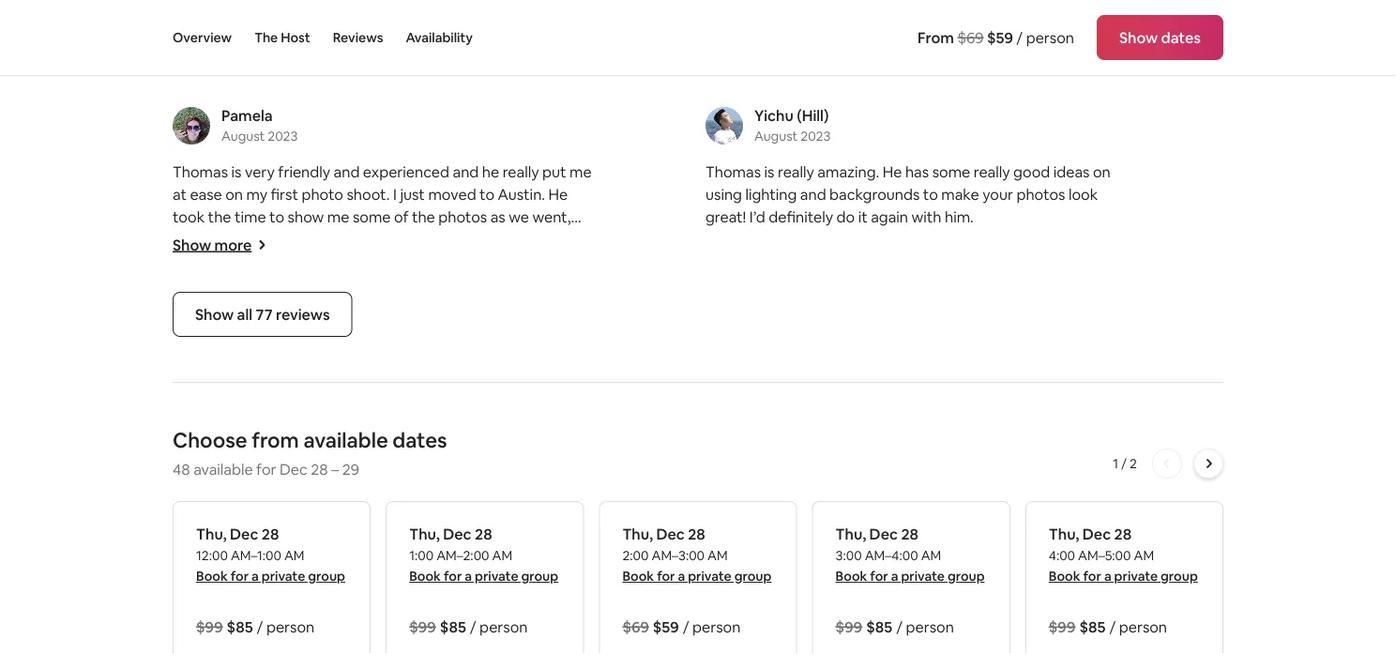 Task type: describe. For each thing, give the bounding box(es) containing it.
thu, dec 28 1:00 am–2:00 am book for a private group
[[410, 524, 559, 585]]

me up happy
[[411, 252, 433, 271]]

thu, for thu, dec 28 1:00 am–2:00 am book for a private group
[[410, 524, 440, 544]]

went,
[[533, 207, 571, 226]]

really up your
[[974, 162, 1011, 181]]

29
[[342, 460, 360, 479]]

12:00
[[196, 547, 228, 564]]

it inside thomas is really amazing. he has some really good ideas on using lighting and backgrounds to make your photos look great! i'd definitely do it again with him.
[[859, 207, 868, 226]]

dec for thu, dec 28 4:00 am–5:00 am book for a private group
[[1083, 524, 1112, 544]]

to right places
[[569, 252, 584, 271]]

3:00
[[836, 547, 862, 564]]

backgrounds
[[830, 184, 920, 204]]

1 vertical spatial $69
[[623, 617, 650, 637]]

show for show all 77 reviews
[[195, 305, 234, 324]]

yichu (hill) august 2023
[[755, 106, 831, 145]]

really up lighting
[[778, 162, 815, 181]]

reviews
[[276, 305, 330, 324]]

has
[[906, 162, 930, 181]]

am–3:00
[[652, 547, 705, 564]]

power
[[528, 230, 573, 249]]

(hill)
[[797, 106, 829, 125]]

me right put
[[570, 162, 592, 181]]

this
[[501, 275, 526, 294]]

good
[[1014, 162, 1051, 181]]

28 inside choose from available dates 48 available for dec 28 – 29
[[311, 460, 328, 479]]

took
[[173, 207, 205, 226]]

thu, for thu, dec 28 12:00 am–1:00 am book for a private group
[[196, 524, 227, 544]]

$99 $85 / person for thu, dec 28 3:00 am–4:00 am book for a private group
[[836, 617, 955, 637]]

for for thu, dec 28 1:00 am–2:00 am book for a private group
[[444, 568, 462, 585]]

all
[[237, 305, 253, 324]]

$69 $59 / person
[[623, 617, 741, 637]]

to left get
[[304, 230, 319, 249]]

show for show more
[[173, 235, 211, 254]]

am–5:00
[[1079, 547, 1132, 564]]

2
[[1130, 455, 1138, 472]]

am–2:00
[[437, 547, 490, 564]]

reviews
[[333, 29, 383, 46]]

look
[[1069, 184, 1099, 204]]

with
[[912, 207, 942, 226]]

am–4:00
[[865, 547, 919, 564]]

a for thu, dec 28 1:00 am–2:00 am book for a private group
[[465, 568, 472, 585]]

ease
[[190, 184, 222, 204]]

is for very
[[231, 162, 242, 181]]

again
[[871, 207, 909, 226]]

book for a private group link for thu, dec 28 4:00 am–5:00 am book for a private group
[[1049, 568, 1199, 585]]

am for thu, dec 28 12:00 am–1:00 am book for a private group
[[284, 547, 305, 564]]

/ for thu, dec 28 1:00 am–2:00 am book for a private group
[[470, 617, 477, 637]]

dec for thu, dec 28 3:00 am–4:00 am book for a private group
[[870, 524, 898, 544]]

shoot.
[[347, 184, 390, 204]]

put
[[543, 162, 567, 181]]

was
[[250, 252, 277, 271]]

very
[[245, 162, 275, 181]]

1 vertical spatial my
[[392, 230, 413, 249]]

1 vertical spatial $59
[[653, 617, 679, 637]]

thu, for thu, dec 28 3:00 am–4:00 am book for a private group
[[836, 524, 867, 544]]

definitely
[[769, 207, 834, 226]]

choose
[[173, 427, 247, 453]]

a for thu, dec 28 12:00 am–1:00 am book for a private group
[[252, 568, 259, 585]]

show dates link
[[1097, 15, 1224, 60]]

for for thu, dec 28 3:00 am–4:00 am book for a private group
[[871, 568, 889, 585]]

about
[[436, 252, 478, 271]]

live
[[228, 275, 251, 294]]

thu, dec 28 4:00 am–5:00 am book for a private group
[[1049, 524, 1199, 585]]

availability
[[406, 29, 473, 46]]

2 horizontal spatial i
[[438, 275, 442, 294]]

and inside thomas is really amazing. he has some really good ideas on using lighting and backgrounds to make your photos look great! i'd definitely do it again with him.
[[801, 184, 827, 204]]

eat
[[173, 275, 195, 294]]

48
[[173, 460, 190, 479]]

2023 inside pamela august 2023
[[268, 128, 298, 145]]

/ for thu, dec 28 3:00 am–4:00 am book for a private group
[[897, 617, 903, 637]]

happy
[[392, 275, 435, 294]]

book for a private group link for thu, dec 28 1:00 am–2:00 am book for a private group
[[410, 568, 559, 585]]

make
[[942, 184, 980, 204]]

great!
[[706, 207, 747, 226]]

the host button
[[255, 0, 310, 75]]

$99 $85 / person for thu, dec 28 4:00 am–5:00 am book for a private group
[[1049, 617, 1168, 637]]

me up get
[[327, 207, 350, 226]]

show all 77 reviews
[[195, 305, 330, 324]]

yichu
[[755, 106, 794, 125]]

1 vertical spatial available
[[194, 460, 253, 479]]

/ right 1 at right bottom
[[1122, 455, 1128, 472]]

just
[[400, 184, 425, 204]]

for for thu, dec 28 4:00 am–5:00 am book for a private group
[[1084, 568, 1102, 585]]

person for thu, dec 28 4:00 am–5:00 am book for a private group
[[1120, 617, 1168, 637]]

august inside pamela august 2023
[[222, 128, 265, 145]]

private for thu, dec 28 3:00 am–4:00 am book for a private group
[[902, 568, 945, 585]]

using
[[706, 184, 743, 204]]

and down did
[[220, 252, 247, 271]]

get
[[322, 230, 346, 249]]

$99 for thu, dec 28 4:00 am–5:00 am book for a private group
[[1049, 617, 1076, 637]]

of
[[394, 207, 409, 226]]

show more button
[[173, 235, 267, 254]]

dates inside choose from available dates 48 available for dec 28 – 29
[[393, 427, 447, 453]]

amazing.
[[818, 162, 880, 181]]

first
[[271, 184, 299, 204]]

time
[[235, 207, 266, 226]]

availability button
[[406, 0, 473, 75]]

thu, for thu, dec 28 4:00 am–5:00 am book for a private group
[[1049, 524, 1080, 544]]

–
[[332, 460, 339, 479]]

1 vertical spatial at
[[375, 230, 389, 249]]

dec for thu, dec 28 12:00 am–1:00 am book for a private group
[[230, 524, 259, 544]]

he
[[482, 162, 500, 181]]

)
[[437, 297, 442, 316]]

show all 77 reviews link
[[173, 292, 353, 337]]

places
[[521, 252, 566, 271]]

1 horizontal spatial i
[[393, 184, 397, 204]]

private for thu, dec 28 4:00 am–5:00 am book for a private group
[[1115, 568, 1159, 585]]

pamela image
[[173, 107, 210, 145]]

and up experience
[[199, 275, 225, 294]]

private for thu, dec 28 1:00 am–2:00 am book for a private group
[[475, 568, 519, 585]]

thu, dec 28 12:00 am–1:00 am book for a private group
[[196, 524, 345, 585]]

28 for thu, dec 28 12:00 am–1:00 am book for a private group
[[262, 524, 279, 544]]

really up recommend
[[352, 275, 388, 294]]

choose from available dates 48 available for dec 28 – 29
[[173, 427, 447, 479]]

host
[[281, 29, 310, 46]]

to down first
[[270, 207, 285, 226]]

2023 inside yichu (hill) august 2023
[[801, 128, 831, 145]]

overview
[[173, 29, 232, 46]]

great
[[481, 252, 518, 271]]

the
[[255, 29, 278, 46]]

dec inside choose from available dates 48 available for dec 28 – 29
[[280, 460, 308, 479]]

group for thu, dec 28 3:00 am–4:00 am book for a private group
[[948, 568, 985, 585]]

enough
[[312, 252, 365, 271]]

2 best from the left
[[416, 230, 447, 249]]



Task type: locate. For each thing, give the bounding box(es) containing it.
dec inside thu, dec 28 3:00 am–4:00 am book for a private group
[[870, 524, 898, 544]]

person for thu, dec 28 3:00 am–4:00 am book for a private group
[[906, 617, 955, 637]]

1 horizontal spatial august
[[755, 128, 798, 145]]

do
[[837, 207, 855, 226]]

$99 $85 / person
[[196, 617, 315, 637], [410, 617, 528, 637], [836, 617, 955, 637], [1049, 617, 1168, 637]]

0 vertical spatial show
[[1120, 28, 1159, 47]]

77
[[256, 305, 273, 324]]

group for thu, dec 28 12:00 am–1:00 am book for a private group
[[308, 568, 345, 585]]

5 group from the left
[[1161, 568, 1199, 585]]

$85 down am–5:00
[[1080, 617, 1106, 637]]

thu, up 3:00
[[836, 524, 867, 544]]

on inside thomas is really amazing. he has some really good ideas on using lighting and backgrounds to make your photos look great! i'd definitely do it again with him.
[[1094, 162, 1111, 181]]

$99 $85 / person down am–5:00
[[1049, 617, 1168, 637]]

1 $99 from the left
[[196, 617, 223, 637]]

private for thu, dec 28 12:00 am–1:00 am book for a private group
[[262, 568, 305, 585]]

ideas
[[1054, 162, 1090, 181]]

$99 $85 / person down am–1:00
[[196, 617, 315, 637]]

1 book for a private group link from the left
[[196, 568, 345, 585]]

experienced
[[363, 162, 450, 181]]

1 2023 from the left
[[268, 128, 298, 145]]

book for thu, dec 28 2:00 am–3:00 am book for a private group
[[623, 568, 655, 585]]

1 horizontal spatial available
[[304, 427, 388, 453]]

my down of on the left top of page
[[392, 230, 413, 249]]

he
[[883, 162, 903, 181], [549, 184, 568, 204]]

on up 'time' at top
[[226, 184, 243, 204]]

/ for thu, dec 28 2:00 am–3:00 am book for a private group
[[683, 617, 690, 637]]

4 $99 $85 / person from the left
[[1049, 617, 1168, 637]]

0 vertical spatial $59
[[988, 28, 1014, 47]]

person for thu, dec 28 2:00 am–3:00 am book for a private group
[[693, 617, 741, 637]]

3 private from the left
[[688, 568, 732, 585]]

to down he at the left top
[[480, 184, 495, 204]]

photos inside thomas is really amazing. he has some really good ideas on using lighting and backgrounds to make your photos look great! i'd definitely do it again with him.
[[1017, 184, 1066, 204]]

28 up am–3:00 at bottom
[[688, 524, 706, 544]]

on up look
[[1094, 162, 1111, 181]]

private for thu, dec 28 2:00 am–3:00 am book for a private group
[[688, 568, 732, 585]]

$99 down 4:00
[[1049, 617, 1076, 637]]

4 am from the left
[[922, 547, 942, 564]]

book for thu, dec 28 12:00 am–1:00 am book for a private group
[[196, 568, 228, 585]]

2 a from the left
[[465, 568, 472, 585]]

private down am–4:00
[[902, 568, 945, 585]]

$99 $85 / person down am–4:00
[[836, 617, 955, 637]]

1 group from the left
[[308, 568, 345, 585]]

2 $99 from the left
[[410, 617, 436, 637]]

am right am–3:00 at bottom
[[708, 547, 728, 564]]

0 horizontal spatial dates
[[393, 427, 447, 453]]

booked
[[445, 275, 498, 294]]

$85 for thu, dec 28 12:00 am–1:00 am book for a private group
[[227, 617, 253, 637]]

1 vertical spatial some
[[353, 207, 391, 226]]

4 $99 from the left
[[1049, 617, 1076, 637]]

private inside thu, dec 28 12:00 am–1:00 am book for a private group
[[262, 568, 305, 585]]

dec down from
[[280, 460, 308, 479]]

1 $99 $85 / person from the left
[[196, 617, 315, 637]]

thu, up 4:00
[[1049, 524, 1080, 544]]

2 vertical spatial show
[[195, 305, 234, 324]]

dec inside thu, dec 28 2:00 am–3:00 am book for a private group
[[657, 524, 685, 544]]

am right am–2:00
[[492, 547, 513, 564]]

recommend
[[327, 297, 412, 316]]

$99 $85 / person down am–2:00
[[410, 617, 528, 637]]

thomas up ease on the top of the page
[[173, 162, 228, 181]]

0 horizontal spatial on
[[226, 184, 243, 204]]

4 thu, from the left
[[836, 524, 867, 544]]

am right am–5:00
[[1135, 547, 1155, 564]]

reviews button
[[333, 0, 383, 75]]

for down from
[[256, 460, 276, 479]]

$99 for thu, dec 28 12:00 am–1:00 am book for a private group
[[196, 617, 223, 637]]

show
[[1120, 28, 1159, 47], [173, 235, 211, 254], [195, 305, 234, 324]]

book inside thu, dec 28 1:00 am–2:00 am book for a private group
[[410, 568, 441, 585]]

/ right from
[[1017, 28, 1023, 47]]

book for thu, dec 28 1:00 am–2:00 am book for a private group
[[410, 568, 441, 585]]

and up 'definitely' at right
[[801, 184, 827, 204]]

am inside thu, dec 28 2:00 am–3:00 am book for a private group
[[708, 547, 728, 564]]

0 horizontal spatial available
[[194, 460, 253, 479]]

a down am–2:00
[[465, 568, 472, 585]]

available down choose
[[194, 460, 253, 479]]

is inside thomas is really amazing. he has some really good ideas on using lighting and backgrounds to make your photos look great! i'd definitely do it again with him.
[[765, 162, 775, 181]]

did
[[222, 230, 244, 249]]

am for thu, dec 28 3:00 am–4:00 am book for a private group
[[922, 547, 942, 564]]

3 $85 from the left
[[867, 617, 893, 637]]

photos inside thomas is very  friendly and experienced and he really put me at ease on my first photo shoot. i just moved to austin. he took the time to show me some of the photos as we went, always did his best to get me at my best angles and power poses, and was kind enough to tell me about great places to eat and live in austin. i am really happy i booked this experience and highly recommend it :-)
[[439, 207, 487, 226]]

/ for thu, dec 28 4:00 am–5:00 am book for a private group
[[1110, 617, 1116, 637]]

$85
[[227, 617, 253, 637], [440, 617, 466, 637], [867, 617, 893, 637], [1080, 617, 1106, 637]]

from
[[252, 427, 299, 453]]

thu, inside thu, dec 28 3:00 am–4:00 am book for a private group
[[836, 524, 867, 544]]

thomas is really amazing. he has some really good ideas on using lighting and backgrounds to make your photos look great! i'd definitely do it again with him.
[[706, 162, 1111, 226]]

thu, dec 28 2:00 am–3:00 am book for a private group
[[623, 524, 772, 585]]

1 horizontal spatial is
[[765, 162, 775, 181]]

0 horizontal spatial my
[[246, 184, 268, 204]]

book for a private group link down am–2:00
[[410, 568, 559, 585]]

2 book from the left
[[410, 568, 441, 585]]

he inside thomas is really amazing. he has some really good ideas on using lighting and backgrounds to make your photos look great! i'd definitely do it again with him.
[[883, 162, 903, 181]]

5 book for a private group link from the left
[[1049, 568, 1199, 585]]

1 august from the left
[[222, 128, 265, 145]]

1 horizontal spatial it
[[859, 207, 868, 226]]

0 vertical spatial available
[[304, 427, 388, 453]]

28 for thu, dec 28 4:00 am–5:00 am book for a private group
[[1115, 524, 1132, 544]]

show for show dates
[[1120, 28, 1159, 47]]

3 group from the left
[[735, 568, 772, 585]]

it left :-
[[415, 297, 424, 316]]

1 a from the left
[[252, 568, 259, 585]]

2 private from the left
[[475, 568, 519, 585]]

private
[[262, 568, 305, 585], [475, 568, 519, 585], [688, 568, 732, 585], [902, 568, 945, 585], [1115, 568, 1159, 585]]

$99 down 3:00
[[836, 617, 863, 637]]

book down 12:00
[[196, 568, 228, 585]]

to left tell
[[368, 252, 383, 271]]

1 horizontal spatial on
[[1094, 162, 1111, 181]]

at up took
[[173, 184, 187, 204]]

best up about
[[416, 230, 447, 249]]

3 thu, from the left
[[623, 524, 653, 544]]

28 left –
[[311, 460, 328, 479]]

austin. down kind
[[269, 275, 317, 294]]

0 horizontal spatial $59
[[653, 617, 679, 637]]

show more
[[173, 235, 252, 254]]

3 book for a private group link from the left
[[623, 568, 772, 585]]

0 horizontal spatial august
[[222, 128, 265, 145]]

am inside thu, dec 28 12:00 am–1:00 am book for a private group
[[284, 547, 305, 564]]

0 horizontal spatial $69
[[623, 617, 650, 637]]

book inside thu, dec 28 3:00 am–4:00 am book for a private group
[[836, 568, 868, 585]]

1 horizontal spatial photos
[[1017, 184, 1066, 204]]

:-
[[428, 297, 437, 316]]

my down very
[[246, 184, 268, 204]]

2 $99 $85 / person from the left
[[410, 617, 528, 637]]

photos up 'angles'
[[439, 207, 487, 226]]

28 inside thu, dec 28 2:00 am–3:00 am book for a private group
[[688, 524, 706, 544]]

photos down good
[[1017, 184, 1066, 204]]

the
[[208, 207, 231, 226], [412, 207, 435, 226]]

4 private from the left
[[902, 568, 945, 585]]

$59
[[988, 28, 1014, 47], [653, 617, 679, 637]]

2023 down (hill)
[[801, 128, 831, 145]]

28 inside thu, dec 28 3:00 am–4:00 am book for a private group
[[902, 524, 919, 544]]

1 vertical spatial dates
[[393, 427, 447, 453]]

0 vertical spatial dates
[[1162, 28, 1202, 47]]

for inside choose from available dates 48 available for dec 28 – 29
[[256, 460, 276, 479]]

for down am–5:00
[[1084, 568, 1102, 585]]

0 horizontal spatial austin.
[[269, 275, 317, 294]]

and
[[334, 162, 360, 181], [453, 162, 479, 181], [801, 184, 827, 204], [499, 230, 525, 249], [220, 252, 247, 271], [199, 275, 225, 294], [253, 297, 279, 316]]

0 vertical spatial some
[[933, 162, 971, 181]]

0 horizontal spatial some
[[353, 207, 391, 226]]

4:00
[[1049, 547, 1076, 564]]

for inside thu, dec 28 3:00 am–4:00 am book for a private group
[[871, 568, 889, 585]]

is inside thomas is very  friendly and experienced and he really put me at ease on my first photo shoot. i just moved to austin. he took the time to show me some of the photos as we went, always did his best to get me at my best angles and power poses, and was kind enough to tell me about great places to eat and live in austin. i am really happy i booked this experience and highly recommend it :-)
[[231, 162, 242, 181]]

2 is from the left
[[765, 162, 775, 181]]

$99 $85 / person for thu, dec 28 12:00 am–1:00 am book for a private group
[[196, 617, 315, 637]]

28 for thu, dec 28 2:00 am–3:00 am book for a private group
[[688, 524, 706, 544]]

thomas inside thomas is really amazing. he has some really good ideas on using lighting and backgrounds to make your photos look great! i'd definitely do it again with him.
[[706, 162, 761, 181]]

3 am from the left
[[708, 547, 728, 564]]

highly
[[283, 297, 323, 316]]

and left he at the left top
[[453, 162, 479, 181]]

private inside thu, dec 28 1:00 am–2:00 am book for a private group
[[475, 568, 519, 585]]

1 book from the left
[[196, 568, 228, 585]]

1 horizontal spatial 2023
[[801, 128, 831, 145]]

dec inside thu, dec 28 12:00 am–1:00 am book for a private group
[[230, 524, 259, 544]]

1 horizontal spatial best
[[416, 230, 447, 249]]

a inside thu, dec 28 4:00 am–5:00 am book for a private group
[[1105, 568, 1112, 585]]

book for a private group link for thu, dec 28 2:00 am–3:00 am book for a private group
[[623, 568, 772, 585]]

some up make
[[933, 162, 971, 181]]

am–1:00
[[231, 547, 282, 564]]

group for thu, dec 28 2:00 am–3:00 am book for a private group
[[735, 568, 772, 585]]

4 $85 from the left
[[1080, 617, 1106, 637]]

some
[[933, 162, 971, 181], [353, 207, 391, 226]]

0 horizontal spatial the
[[208, 207, 231, 226]]

a for thu, dec 28 4:00 am–5:00 am book for a private group
[[1105, 568, 1112, 585]]

5 thu, from the left
[[1049, 524, 1080, 544]]

for down am–4:00
[[871, 568, 889, 585]]

2 thu, from the left
[[410, 524, 440, 544]]

book for a private group link down am–1:00
[[196, 568, 345, 585]]

2 thomas from the left
[[706, 162, 761, 181]]

and up shoot.
[[334, 162, 360, 181]]

book for a private group link down am–3:00 at bottom
[[623, 568, 772, 585]]

a down am–3:00 at bottom
[[678, 568, 686, 585]]

photos
[[1017, 184, 1066, 204], [439, 207, 487, 226]]

pamela image
[[173, 107, 210, 145]]

a inside thu, dec 28 1:00 am–2:00 am book for a private group
[[465, 568, 472, 585]]

0 vertical spatial $69
[[958, 28, 984, 47]]

book down the 2:00
[[623, 568, 655, 585]]

2 book for a private group link from the left
[[410, 568, 559, 585]]

for for thu, dec 28 12:00 am–1:00 am book for a private group
[[231, 568, 249, 585]]

more
[[215, 235, 252, 254]]

am for thu, dec 28 2:00 am–3:00 am book for a private group
[[708, 547, 728, 564]]

1 vertical spatial it
[[415, 297, 424, 316]]

dec up am–3:00 at bottom
[[657, 524, 685, 544]]

dec for thu, dec 28 2:00 am–3:00 am book for a private group
[[657, 524, 685, 544]]

and down we
[[499, 230, 525, 249]]

him.
[[945, 207, 974, 226]]

0 horizontal spatial photos
[[439, 207, 487, 226]]

show
[[288, 207, 324, 226]]

dec inside thu, dec 28 1:00 am–2:00 am book for a private group
[[443, 524, 472, 544]]

thomas up 'using'
[[706, 162, 761, 181]]

28 up am–4:00
[[902, 524, 919, 544]]

dec up am–2:00
[[443, 524, 472, 544]]

thomas for lighting
[[706, 162, 761, 181]]

0 vertical spatial austin.
[[498, 184, 545, 204]]

0 vertical spatial he
[[883, 162, 903, 181]]

for for thu, dec 28 2:00 am–3:00 am book for a private group
[[657, 568, 675, 585]]

experience
[[173, 297, 250, 316]]

dec for thu, dec 28 1:00 am–2:00 am book for a private group
[[443, 524, 472, 544]]

28 for thu, dec 28 1:00 am–2:00 am book for a private group
[[475, 524, 492, 544]]

person
[[1027, 28, 1075, 47], [267, 617, 315, 637], [480, 617, 528, 637], [693, 617, 741, 637], [906, 617, 955, 637], [1120, 617, 1168, 637]]

for inside thu, dec 28 2:00 am–3:00 am book for a private group
[[657, 568, 675, 585]]

$99 for thu, dec 28 1:00 am–2:00 am book for a private group
[[410, 617, 436, 637]]

thomas inside thomas is very  friendly and experienced and he really put me at ease on my first photo shoot. i just moved to austin. he took the time to show me some of the photos as we went, always did his best to get me at my best angles and power poses, and was kind enough to tell me about great places to eat and live in austin. i am really happy i booked this experience and highly recommend it :-)
[[173, 162, 228, 181]]

a down am–1:00
[[252, 568, 259, 585]]

5 a from the left
[[1105, 568, 1112, 585]]

0 horizontal spatial i
[[320, 275, 324, 294]]

group inside thu, dec 28 3:00 am–4:00 am book for a private group
[[948, 568, 985, 585]]

is left very
[[231, 162, 242, 181]]

a for thu, dec 28 2:00 am–3:00 am book for a private group
[[678, 568, 686, 585]]

4 book for a private group link from the left
[[836, 568, 985, 585]]

/ down am–2:00
[[470, 617, 477, 637]]

dec inside thu, dec 28 4:00 am–5:00 am book for a private group
[[1083, 524, 1112, 544]]

thu, inside thu, dec 28 2:00 am–3:00 am book for a private group
[[623, 524, 653, 544]]

yichu (hill) image
[[706, 107, 744, 145], [706, 107, 744, 145]]

dates
[[1162, 28, 1202, 47], [393, 427, 447, 453]]

/ for thu, dec 28 12:00 am–1:00 am book for a private group
[[257, 617, 263, 637]]

it inside thomas is very  friendly and experienced and he really put me at ease on my first photo shoot. i just moved to austin. he took the time to show me some of the photos as we went, always did his best to get me at my best angles and power poses, and was kind enough to tell me about great places to eat and live in austin. i am really happy i booked this experience and highly recommend it :-)
[[415, 297, 424, 316]]

0 horizontal spatial thomas
[[173, 162, 228, 181]]

a for thu, dec 28 3:00 am–4:00 am book for a private group
[[892, 568, 899, 585]]

1 horizontal spatial my
[[392, 230, 413, 249]]

3 $99 from the left
[[836, 617, 863, 637]]

am for thu, dec 28 1:00 am–2:00 am book for a private group
[[492, 547, 513, 564]]

2 group from the left
[[522, 568, 559, 585]]

book inside thu, dec 28 4:00 am–5:00 am book for a private group
[[1049, 568, 1081, 585]]

1 vertical spatial austin.
[[269, 275, 317, 294]]

0 vertical spatial on
[[1094, 162, 1111, 181]]

i'd
[[750, 207, 766, 226]]

moved
[[428, 184, 477, 204]]

am right am–1:00
[[284, 547, 305, 564]]

1 is from the left
[[231, 162, 242, 181]]

$85 for thu, dec 28 1:00 am–2:00 am book for a private group
[[440, 617, 466, 637]]

book for a private group link down am–5:00
[[1049, 568, 1199, 585]]

thomas
[[173, 162, 228, 181], [706, 162, 761, 181]]

book inside thu, dec 28 2:00 am–3:00 am book for a private group
[[623, 568, 655, 585]]

2023 down pamela
[[268, 128, 298, 145]]

it right do
[[859, 207, 868, 226]]

lighting
[[746, 184, 797, 204]]

overview button
[[173, 0, 232, 75]]

am inside thu, dec 28 1:00 am–2:00 am book for a private group
[[492, 547, 513, 564]]

i left am
[[320, 275, 324, 294]]

1 vertical spatial on
[[226, 184, 243, 204]]

0 horizontal spatial at
[[173, 184, 187, 204]]

from
[[918, 28, 955, 47]]

some inside thomas is very  friendly and experienced and he really put me at ease on my first photo shoot. i just moved to austin. he took the time to show me some of the photos as we went, always did his best to get me at my best angles and power poses, and was kind enough to tell me about great places to eat and live in austin. i am really happy i booked this experience and highly recommend it :-)
[[353, 207, 391, 226]]

$85 down am–4:00
[[867, 617, 893, 637]]

$69 down the 2:00
[[623, 617, 650, 637]]

1 horizontal spatial dates
[[1162, 28, 1202, 47]]

1 private from the left
[[262, 568, 305, 585]]

pamela august 2023
[[222, 106, 298, 145]]

0 vertical spatial it
[[859, 207, 868, 226]]

book down 4:00
[[1049, 568, 1081, 585]]

1 horizontal spatial $59
[[988, 28, 1014, 47]]

group for thu, dec 28 1:00 am–2:00 am book for a private group
[[522, 568, 559, 585]]

$99 down 12:00
[[196, 617, 223, 637]]

private inside thu, dec 28 2:00 am–3:00 am book for a private group
[[688, 568, 732, 585]]

from $69 $59 / person
[[918, 28, 1075, 47]]

a down am–4:00
[[892, 568, 899, 585]]

a inside thu, dec 28 3:00 am–4:00 am book for a private group
[[892, 568, 899, 585]]

28
[[311, 460, 328, 479], [262, 524, 279, 544], [475, 524, 492, 544], [688, 524, 706, 544], [902, 524, 919, 544], [1115, 524, 1132, 544]]

1 thomas from the left
[[173, 162, 228, 181]]

$69
[[958, 28, 984, 47], [623, 617, 650, 637]]

0 vertical spatial photos
[[1017, 184, 1066, 204]]

1 horizontal spatial thomas
[[706, 162, 761, 181]]

am inside thu, dec 28 3:00 am–4:00 am book for a private group
[[922, 547, 942, 564]]

book inside thu, dec 28 12:00 am–1:00 am book for a private group
[[196, 568, 228, 585]]

dec up am–4:00
[[870, 524, 898, 544]]

4 a from the left
[[892, 568, 899, 585]]

1 am from the left
[[284, 547, 305, 564]]

for inside thu, dec 28 4:00 am–5:00 am book for a private group
[[1084, 568, 1102, 585]]

am right am–4:00
[[922, 547, 942, 564]]

austin.
[[498, 184, 545, 204], [269, 275, 317, 294]]

book down 3:00
[[836, 568, 868, 585]]

2 the from the left
[[412, 207, 435, 226]]

thu, inside thu, dec 28 1:00 am–2:00 am book for a private group
[[410, 524, 440, 544]]

thu, inside thu, dec 28 12:00 am–1:00 am book for a private group
[[196, 524, 227, 544]]

2023
[[268, 128, 298, 145], [801, 128, 831, 145]]

in
[[254, 275, 266, 294]]

5 book from the left
[[1049, 568, 1081, 585]]

4 book from the left
[[836, 568, 868, 585]]

is
[[231, 162, 242, 181], [765, 162, 775, 181]]

the right of on the left top of page
[[412, 207, 435, 226]]

5 am from the left
[[1135, 547, 1155, 564]]

2 am from the left
[[492, 547, 513, 564]]

thu, dec 28 3:00 am–4:00 am book for a private group
[[836, 524, 985, 585]]

0 horizontal spatial he
[[549, 184, 568, 204]]

august down yichu
[[755, 128, 798, 145]]

/
[[1017, 28, 1023, 47], [1122, 455, 1128, 472], [257, 617, 263, 637], [470, 617, 477, 637], [683, 617, 690, 637], [897, 617, 903, 637], [1110, 617, 1116, 637]]

28 inside thu, dec 28 4:00 am–5:00 am book for a private group
[[1115, 524, 1132, 544]]

really right he at the left top
[[503, 162, 539, 181]]

$69 right from
[[958, 28, 984, 47]]

at up tell
[[375, 230, 389, 249]]

5 private from the left
[[1115, 568, 1159, 585]]

3 $99 $85 / person from the left
[[836, 617, 955, 637]]

private inside thu, dec 28 4:00 am–5:00 am book for a private group
[[1115, 568, 1159, 585]]

1 best from the left
[[269, 230, 300, 249]]

1 horizontal spatial the
[[412, 207, 435, 226]]

$85 for thu, dec 28 3:00 am–4:00 am book for a private group
[[867, 617, 893, 637]]

1 the from the left
[[208, 207, 231, 226]]

dec up am–5:00
[[1083, 524, 1112, 544]]

/ down am–5:00
[[1110, 617, 1116, 637]]

0 horizontal spatial best
[[269, 230, 300, 249]]

am inside thu, dec 28 4:00 am–5:00 am book for a private group
[[1135, 547, 1155, 564]]

2 2023 from the left
[[801, 128, 831, 145]]

group inside thu, dec 28 1:00 am–2:00 am book for a private group
[[522, 568, 559, 585]]

1 horizontal spatial $69
[[958, 28, 984, 47]]

a inside thu, dec 28 12:00 am–1:00 am book for a private group
[[252, 568, 259, 585]]

group inside thu, dec 28 12:00 am–1:00 am book for a private group
[[308, 568, 345, 585]]

for down am–2:00
[[444, 568, 462, 585]]

person for thu, dec 28 1:00 am–2:00 am book for a private group
[[480, 617, 528, 637]]

1 $85 from the left
[[227, 617, 253, 637]]

to inside thomas is really amazing. he has some really good ideas on using lighting and backgrounds to make your photos look great! i'd definitely do it again with him.
[[924, 184, 939, 204]]

0 vertical spatial my
[[246, 184, 268, 204]]

1 thu, from the left
[[196, 524, 227, 544]]

private inside thu, dec 28 3:00 am–4:00 am book for a private group
[[902, 568, 945, 585]]

1 vertical spatial show
[[173, 235, 211, 254]]

1 vertical spatial he
[[549, 184, 568, 204]]

private down am–3:00 at bottom
[[688, 568, 732, 585]]

thu, up 1:00
[[410, 524, 440, 544]]

4 group from the left
[[948, 568, 985, 585]]

for down am–3:00 at bottom
[[657, 568, 675, 585]]

group inside thu, dec 28 4:00 am–5:00 am book for a private group
[[1161, 568, 1199, 585]]

group for thu, dec 28 4:00 am–5:00 am book for a private group
[[1161, 568, 1199, 585]]

and right all on the top
[[253, 297, 279, 316]]

thu, inside thu, dec 28 4:00 am–5:00 am book for a private group
[[1049, 524, 1080, 544]]

on inside thomas is very  friendly and experienced and he really put me at ease on my first photo shoot. i just moved to austin. he took the time to show me some of the photos as we went, always did his best to get me at my best angles and power poses, and was kind enough to tell me about great places to eat and live in austin. i am really happy i booked this experience and highly recommend it :-)
[[226, 184, 243, 204]]

book for thu, dec 28 4:00 am–5:00 am book for a private group
[[1049, 568, 1081, 585]]

for inside thu, dec 28 12:00 am–1:00 am book for a private group
[[231, 568, 249, 585]]

me right get
[[349, 230, 371, 249]]

photo
[[302, 184, 344, 204]]

some inside thomas is really amazing. he has some really good ideas on using lighting and backgrounds to make your photos look great! i'd definitely do it again with him.
[[933, 162, 971, 181]]

28 for thu, dec 28 3:00 am–4:00 am book for a private group
[[902, 524, 919, 544]]

$85 down am–1:00
[[227, 617, 253, 637]]

a inside thu, dec 28 2:00 am–3:00 am book for a private group
[[678, 568, 686, 585]]

0 horizontal spatial 2023
[[268, 128, 298, 145]]

am for thu, dec 28 4:00 am–5:00 am book for a private group
[[1135, 547, 1155, 564]]

august inside yichu (hill) august 2023
[[755, 128, 798, 145]]

your
[[983, 184, 1014, 204]]

book for thu, dec 28 3:00 am–4:00 am book for a private group
[[836, 568, 868, 585]]

$59 right from
[[988, 28, 1014, 47]]

private down am–1:00
[[262, 568, 305, 585]]

1 / 2
[[1114, 455, 1138, 472]]

thu, for thu, dec 28 2:00 am–3:00 am book for a private group
[[623, 524, 653, 544]]

to up "with"
[[924, 184, 939, 204]]

list containing pamela
[[165, 0, 1232, 316]]

$85 down am–2:00
[[440, 617, 466, 637]]

for inside thu, dec 28 1:00 am–2:00 am book for a private group
[[444, 568, 462, 585]]

book for a private group link down am–4:00
[[836, 568, 985, 585]]

$99 $85 / person for thu, dec 28 1:00 am–2:00 am book for a private group
[[410, 617, 528, 637]]

me
[[570, 162, 592, 181], [327, 207, 350, 226], [349, 230, 371, 249], [411, 252, 433, 271]]

$99 for thu, dec 28 3:00 am–4:00 am book for a private group
[[836, 617, 863, 637]]

$85 for thu, dec 28 4:00 am–5:00 am book for a private group
[[1080, 617, 1106, 637]]

1 vertical spatial photos
[[439, 207, 487, 226]]

1 horizontal spatial at
[[375, 230, 389, 249]]

thomas for ease
[[173, 162, 228, 181]]

we
[[509, 207, 529, 226]]

the up did
[[208, 207, 231, 226]]

0 horizontal spatial is
[[231, 162, 242, 181]]

friendly
[[278, 162, 331, 181]]

book for a private group link for thu, dec 28 3:00 am–4:00 am book for a private group
[[836, 568, 985, 585]]

2:00
[[623, 547, 649, 564]]

thu, up the 2:00
[[623, 524, 653, 544]]

tell
[[387, 252, 408, 271]]

thomas is very  friendly and experienced and he really put me at ease on my first photo shoot. i just moved to austin. he took the time to show me some of the photos as we went, always did his best to get me at my best angles and power poses, and was kind enough to tell me about great places to eat and live in austin. i am really happy i booked this experience and highly recommend it :-)
[[173, 162, 592, 316]]

1 horizontal spatial austin.
[[498, 184, 545, 204]]

2 $85 from the left
[[440, 617, 466, 637]]

1 horizontal spatial he
[[883, 162, 903, 181]]

at
[[173, 184, 187, 204], [375, 230, 389, 249]]

3 a from the left
[[678, 568, 686, 585]]

$99 down 1:00
[[410, 617, 436, 637]]

book down 1:00
[[410, 568, 441, 585]]

list
[[165, 0, 1232, 316]]

0 horizontal spatial it
[[415, 297, 424, 316]]

i up )
[[438, 275, 442, 294]]

2 august from the left
[[755, 128, 798, 145]]

the host
[[255, 29, 310, 46]]

his
[[247, 230, 266, 249]]

28 inside thu, dec 28 12:00 am–1:00 am book for a private group
[[262, 524, 279, 544]]

kind
[[280, 252, 309, 271]]

pamela
[[222, 106, 273, 125]]

group inside thu, dec 28 2:00 am–3:00 am book for a private group
[[735, 568, 772, 585]]

is for really
[[765, 162, 775, 181]]

3 book from the left
[[623, 568, 655, 585]]

28 inside thu, dec 28 1:00 am–2:00 am book for a private group
[[475, 524, 492, 544]]

really
[[503, 162, 539, 181], [778, 162, 815, 181], [974, 162, 1011, 181], [352, 275, 388, 294]]

1 horizontal spatial some
[[933, 162, 971, 181]]

book for a private group link for thu, dec 28 12:00 am–1:00 am book for a private group
[[196, 568, 345, 585]]

dec up am–1:00
[[230, 524, 259, 544]]

my
[[246, 184, 268, 204], [392, 230, 413, 249]]

person for thu, dec 28 12:00 am–1:00 am book for a private group
[[267, 617, 315, 637]]

as
[[491, 207, 506, 226]]

28 up am–2:00
[[475, 524, 492, 544]]

on
[[1094, 162, 1111, 181], [226, 184, 243, 204]]

0 vertical spatial at
[[173, 184, 187, 204]]

he inside thomas is very  friendly and experienced and he really put me at ease on my first photo shoot. i just moved to austin. he took the time to show me some of the photos as we went, always did his best to get me at my best angles and power poses, and was kind enough to tell me about great places to eat and live in austin. i am really happy i booked this experience and highly recommend it :-)
[[549, 184, 568, 204]]



Task type: vqa. For each thing, say whether or not it's contained in the screenshot.
person associated with Thu, Dec 28 2:00 AM–3:00 AM Book for a private group
yes



